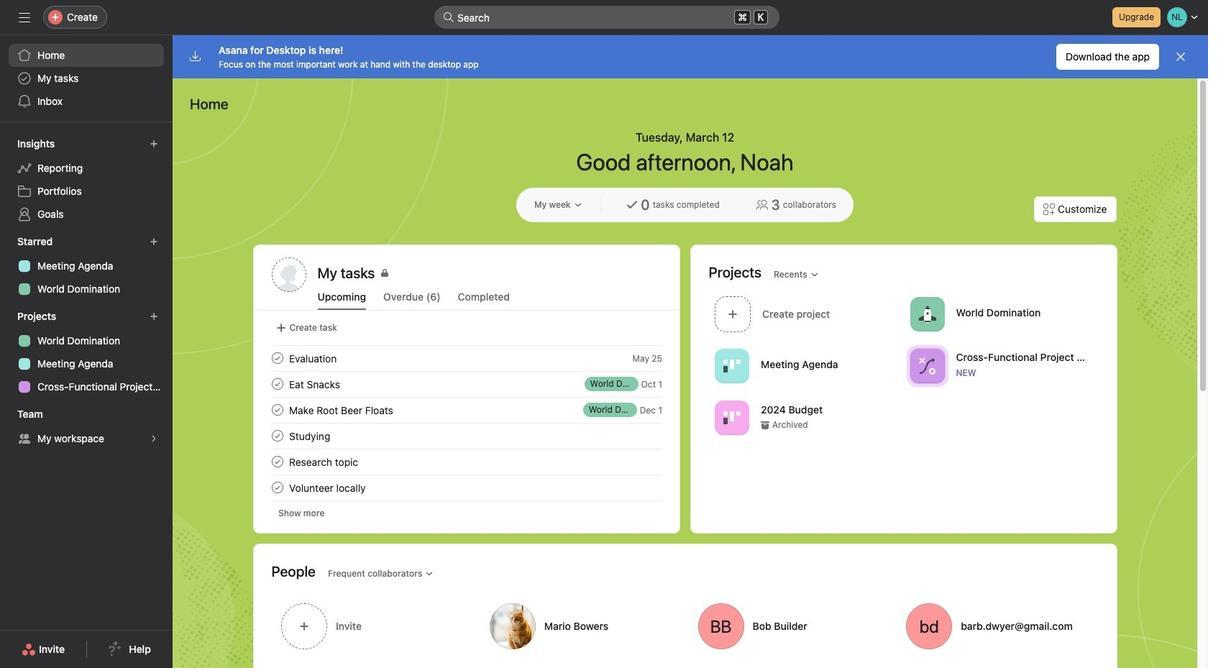 Task type: vqa. For each thing, say whether or not it's contained in the screenshot.
"Cross-" associated with Cross-functional project plan
no



Task type: locate. For each thing, give the bounding box(es) containing it.
line_and_symbols image
[[918, 357, 936, 374]]

Search tasks, projects, and more text field
[[434, 6, 780, 29]]

2 mark complete image from the top
[[269, 375, 286, 393]]

insights element
[[0, 131, 173, 229]]

rocket image
[[918, 305, 936, 323]]

see details, my workspace image
[[150, 434, 158, 443]]

Mark complete checkbox
[[269, 350, 286, 367], [269, 427, 286, 444]]

hide sidebar image
[[19, 12, 30, 23]]

0 vertical spatial mark complete checkbox
[[269, 350, 286, 367]]

mark complete image
[[269, 479, 286, 496]]

new project or portfolio image
[[150, 312, 158, 321]]

1 vertical spatial mark complete checkbox
[[269, 427, 286, 444]]

mark complete image
[[269, 350, 286, 367], [269, 375, 286, 393], [269, 401, 286, 419], [269, 427, 286, 444], [269, 453, 286, 470]]

3 mark complete image from the top
[[269, 401, 286, 419]]

add items to starred image
[[150, 237, 158, 246]]

5 mark complete image from the top
[[269, 453, 286, 470]]

None field
[[434, 6, 780, 29]]

starred element
[[0, 229, 173, 304]]

Mark complete checkbox
[[269, 375, 286, 393], [269, 401, 286, 419], [269, 453, 286, 470], [269, 479, 286, 496]]



Task type: describe. For each thing, give the bounding box(es) containing it.
4 mark complete checkbox from the top
[[269, 479, 286, 496]]

global element
[[0, 35, 173, 122]]

new insights image
[[150, 140, 158, 148]]

board image
[[723, 357, 740, 374]]

add profile photo image
[[272, 257, 306, 292]]

3 mark complete checkbox from the top
[[269, 453, 286, 470]]

1 mark complete image from the top
[[269, 350, 286, 367]]

prominent image
[[443, 12, 455, 23]]

board image
[[723, 409, 740, 426]]

2 mark complete checkbox from the top
[[269, 401, 286, 419]]

1 mark complete checkbox from the top
[[269, 350, 286, 367]]

4 mark complete image from the top
[[269, 427, 286, 444]]

projects element
[[0, 304, 173, 401]]

2 mark complete checkbox from the top
[[269, 427, 286, 444]]

teams element
[[0, 401, 173, 453]]

dismiss image
[[1175, 51, 1187, 63]]

1 mark complete checkbox from the top
[[269, 375, 286, 393]]



